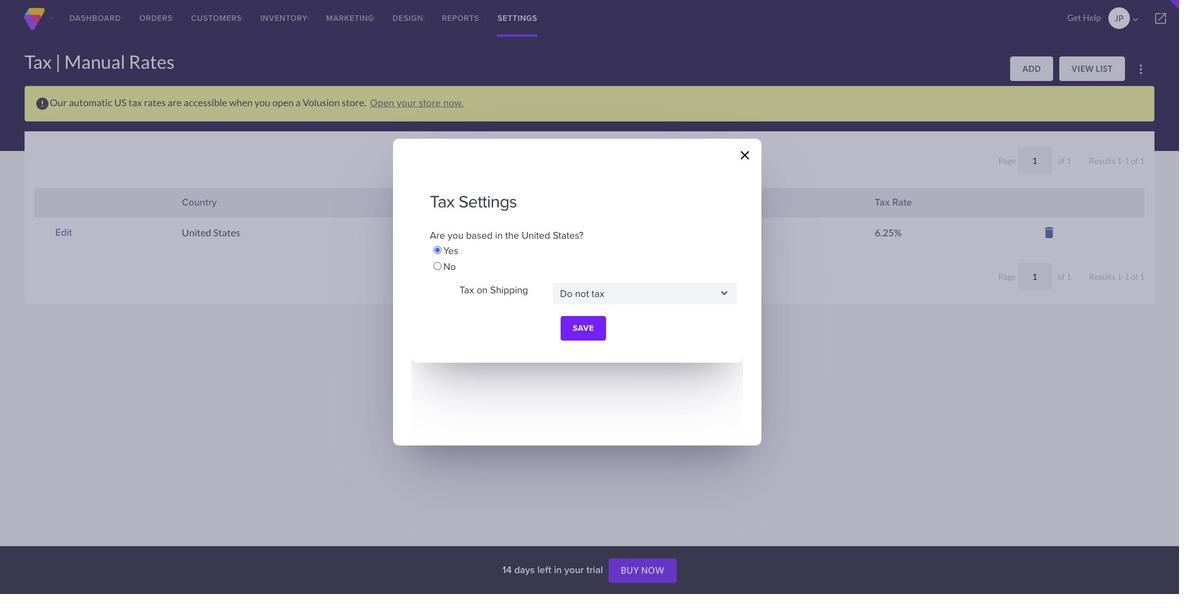 Task type: describe. For each thing, give the bounding box(es) containing it.
open
[[370, 96, 394, 110]]


[[1130, 14, 1141, 25]]

1 page from the top
[[999, 156, 1018, 166]]


[[1154, 11, 1168, 26]]

state / province
[[408, 195, 477, 209]]

store
[[419, 96, 441, 110]]

 link
[[1143, 0, 1179, 37]]

dashboard link
[[60, 0, 130, 37]]

are
[[168, 96, 182, 108]]

province
[[439, 195, 477, 209]]

marketing
[[326, 12, 374, 24]]

united
[[182, 226, 211, 238]]

edit link
[[55, 225, 72, 239]]

|
[[55, 50, 61, 72]]

automatic
[[69, 96, 112, 108]]

list
[[1096, 64, 1113, 74]]

customers
[[191, 12, 242, 24]]

a
[[296, 96, 301, 108]]

orders
[[139, 12, 173, 24]]

buy now
[[621, 566, 665, 576]]

add
[[1023, 64, 1041, 74]]

inventory
[[260, 12, 308, 24]]

united states
[[182, 226, 240, 238]]

1 - from the top
[[1122, 156, 1125, 166]]

open your store now. link
[[370, 96, 464, 110]]

reports
[[442, 12, 479, 24]]

1 results from the top
[[1089, 156, 1116, 166]]

2 page from the top
[[999, 272, 1018, 282]]

2 keyboard_arrow_right results 1 - 1 of 1 from the top
[[1073, 270, 1145, 285]]

our
[[50, 96, 67, 108]]

view list link
[[1060, 57, 1125, 81]]

6.25%
[[875, 226, 902, 238]]

country
[[182, 195, 217, 209]]

tax
[[129, 96, 142, 108]]

/
[[433, 195, 436, 209]]

2 keyboard_arrow_right from the top
[[1073, 270, 1088, 285]]

rate
[[893, 195, 912, 209]]

delete
[[1042, 225, 1057, 240]]

tax for tax | manual rates
[[25, 50, 52, 72]]

state
[[408, 195, 431, 209]]

2 results from the top
[[1089, 272, 1116, 282]]



Task type: locate. For each thing, give the bounding box(es) containing it.
buy now link
[[609, 559, 677, 584]]

1 vertical spatial results
[[1089, 272, 1116, 282]]

add link
[[1010, 57, 1054, 81]]

get
[[1068, 12, 1082, 23]]

of
[[1058, 156, 1065, 166], [1131, 156, 1139, 166], [1058, 272, 1065, 282], [1131, 272, 1139, 282]]

accessible
[[184, 96, 227, 108]]

states
[[213, 226, 240, 238]]

close
[[738, 148, 752, 163]]

your
[[397, 96, 416, 110]]

0 vertical spatial keyboard_arrow_right
[[1073, 155, 1088, 169]]

view list
[[1072, 64, 1113, 74]]

2 of 1 from the top
[[1056, 272, 1073, 282]]

rates
[[144, 96, 166, 108]]

results
[[1089, 156, 1116, 166], [1089, 272, 1116, 282]]

edit
[[55, 225, 72, 239]]

us
[[114, 96, 127, 108]]

keyboard_arrow_left
[[982, 155, 997, 169]]

buy
[[621, 566, 639, 576]]

of 1
[[1056, 156, 1073, 166], [1056, 272, 1073, 282]]

keyboard_arrow_right link
[[1073, 155, 1088, 169], [1073, 270, 1088, 285]]

1 keyboard_arrow_right link from the top
[[1073, 155, 1088, 169]]

0 vertical spatial keyboard_arrow_right results 1 - 1 of 1
[[1073, 155, 1145, 169]]

tax
[[25, 50, 52, 72], [875, 195, 890, 209]]

error
[[35, 96, 50, 111]]

now
[[641, 566, 665, 576]]

1 vertical spatial of 1
[[1056, 272, 1073, 282]]

get help
[[1068, 12, 1101, 23]]

store.
[[342, 96, 366, 108]]

jp
[[1115, 13, 1124, 23]]

tax | manual rates
[[25, 50, 175, 72]]

succeed online with volusion's shopping cart software image
[[22, 8, 47, 30]]

1
[[1067, 156, 1072, 166], [1117, 156, 1122, 166], [1125, 156, 1130, 166], [1140, 156, 1145, 166], [1067, 272, 1072, 282], [1117, 272, 1122, 282], [1125, 272, 1130, 282], [1140, 272, 1145, 282]]

1 keyboard_arrow_right results 1 - 1 of 1 from the top
[[1073, 155, 1145, 169]]

1 vertical spatial page
[[999, 272, 1018, 282]]

-
[[1122, 156, 1125, 166], [1122, 272, 1125, 282]]

2 keyboard_arrow_right link from the top
[[1073, 270, 1088, 285]]

settings
[[498, 12, 538, 24]]

page
[[999, 156, 1018, 166], [999, 272, 1018, 282]]

1 vertical spatial keyboard_arrow_right
[[1073, 270, 1088, 285]]

manual
[[64, 50, 125, 72]]

delete link
[[1042, 225, 1057, 244]]

view
[[1072, 64, 1094, 74]]

1 vertical spatial keyboard_arrow_right results 1 - 1 of 1
[[1073, 270, 1145, 285]]

tax for tax rate
[[875, 195, 890, 209]]

dashboard
[[69, 12, 121, 24]]

2 - from the top
[[1122, 272, 1125, 282]]

open
[[272, 96, 294, 108]]

0 vertical spatial tax
[[25, 50, 52, 72]]

0 horizontal spatial tax
[[25, 50, 52, 72]]

1 horizontal spatial tax
[[875, 195, 890, 209]]

tax left rate
[[875, 195, 890, 209]]

1 keyboard_arrow_right from the top
[[1073, 155, 1088, 169]]

1 of 1 from the top
[[1056, 156, 1073, 166]]

design
[[393, 12, 423, 24]]

0 vertical spatial results
[[1089, 156, 1116, 166]]

1 vertical spatial -
[[1122, 272, 1125, 282]]

0 vertical spatial of 1
[[1056, 156, 1073, 166]]

0 vertical spatial page
[[999, 156, 1018, 166]]

keyboard_arrow_right results 1 - 1 of 1
[[1073, 155, 1145, 169], [1073, 270, 1145, 285]]

you
[[255, 96, 270, 108]]

1 vertical spatial keyboard_arrow_right link
[[1073, 270, 1088, 285]]

now.
[[443, 96, 464, 110]]

when
[[229, 96, 253, 108]]

volusion
[[303, 96, 340, 108]]

tax left |
[[25, 50, 52, 72]]

1 vertical spatial tax
[[875, 195, 890, 209]]

tax rate
[[875, 195, 912, 209]]

0 vertical spatial -
[[1122, 156, 1125, 166]]

0 vertical spatial keyboard_arrow_right link
[[1073, 155, 1088, 169]]

14
[[502, 563, 512, 577]]

rates
[[129, 50, 175, 72]]

keyboard_arrow_right
[[1073, 155, 1088, 169], [1073, 270, 1088, 285]]

help
[[1083, 12, 1101, 23]]

error our automatic us tax rates are accessible when you open a volusion store. open your store now.
[[35, 96, 464, 111]]

keyboard_arrow_left link
[[982, 155, 997, 169]]



Task type: vqa. For each thing, say whether or not it's contained in the screenshot.
first the edit link from the bottom of the page
no



